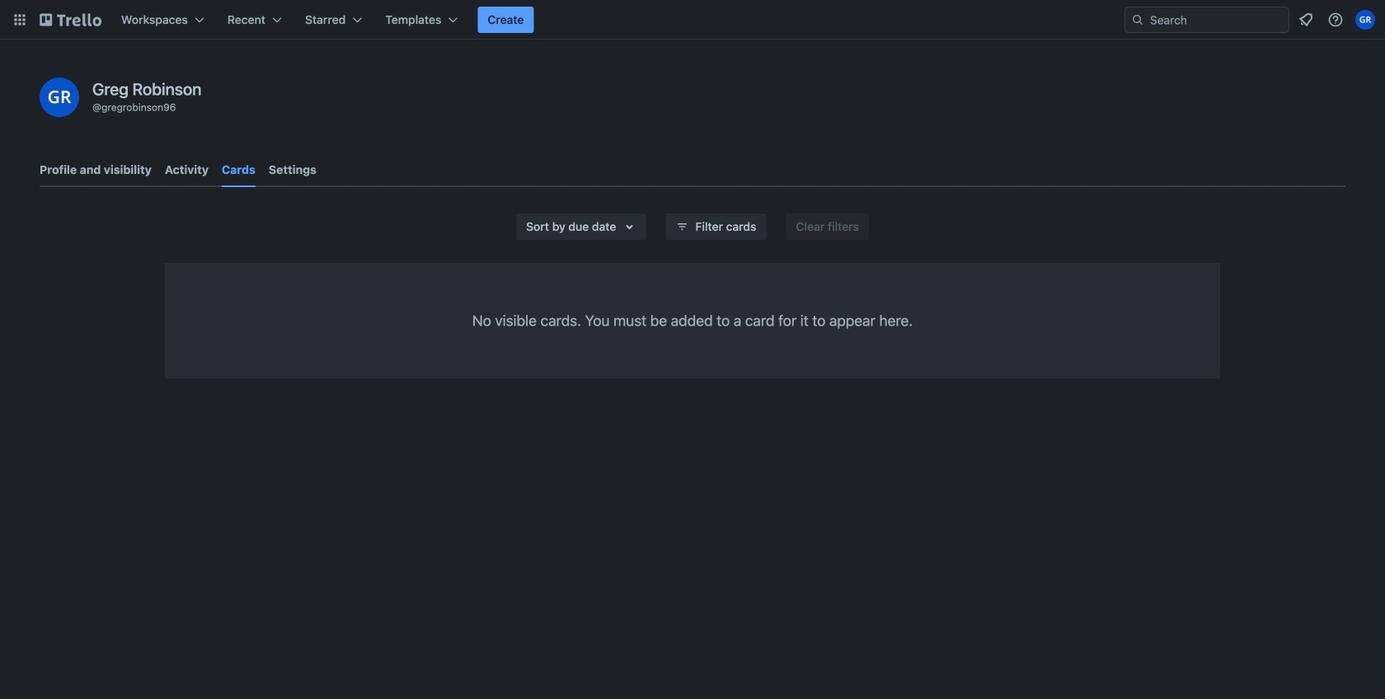 Task type: locate. For each thing, give the bounding box(es) containing it.
0 notifications image
[[1297, 10, 1316, 30]]

Search field
[[1145, 8, 1289, 31]]

greg robinson (gregrobinson96) image
[[40, 78, 79, 117]]

greg robinson (gregrobinson96) image
[[1356, 10, 1376, 30]]

search image
[[1132, 13, 1145, 26]]



Task type: vqa. For each thing, say whether or not it's contained in the screenshot.
OPEN INFORMATION MENU image
yes



Task type: describe. For each thing, give the bounding box(es) containing it.
open information menu image
[[1328, 12, 1344, 28]]

primary element
[[0, 0, 1386, 40]]

back to home image
[[40, 7, 101, 33]]



